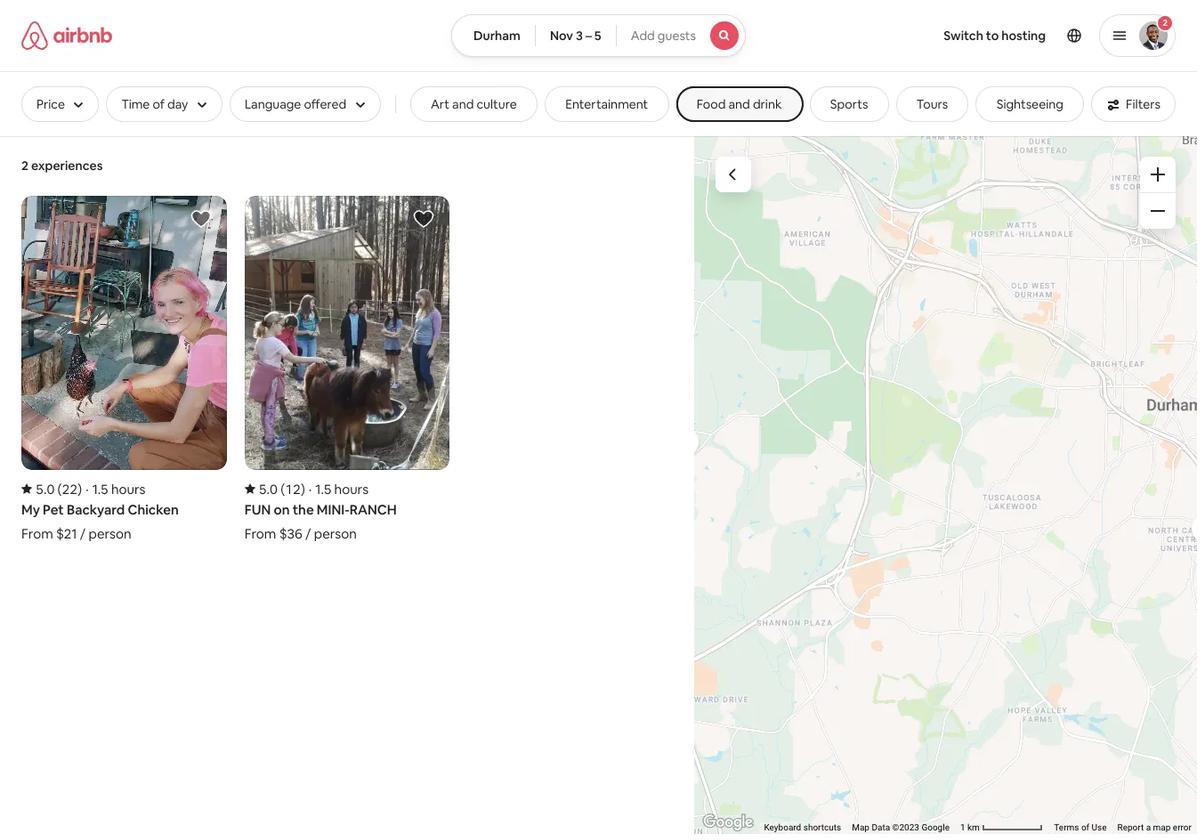 Task type: vqa. For each thing, say whether or not it's contained in the screenshot.
2 related to 2 experiences
yes



Task type: locate. For each thing, give the bounding box(es) containing it.
durham
[[474, 28, 521, 44]]

2 button
[[1099, 14, 1176, 57]]

of for day
[[153, 96, 165, 112]]

and
[[452, 96, 474, 112], [729, 96, 750, 112]]

· 1.5 hours inside 'my pet backyard chicken' group
[[86, 480, 146, 497]]

Sports button
[[810, 86, 889, 122]]

1 · from the left
[[86, 480, 89, 497]]

hours up mini-
[[334, 480, 369, 497]]

/ right $36
[[305, 525, 311, 542]]

–
[[586, 28, 592, 44]]

5.0 out of 5 average rating,  22 reviews image
[[21, 480, 82, 497]]

1.5
[[92, 480, 108, 497], [315, 480, 331, 497]]

5.0 for my
[[36, 480, 55, 497]]

©2023
[[893, 823, 920, 832]]

day
[[167, 96, 188, 112]]

person down mini-
[[314, 525, 357, 542]]

5.0 up pet
[[36, 480, 55, 497]]

2 hours from the left
[[334, 480, 369, 497]]

from inside fun on the mini-ranch from $36 / person
[[245, 525, 276, 542]]

time
[[121, 96, 150, 112]]

terms
[[1054, 823, 1079, 832]]

/ inside fun on the mini-ranch from $36 / person
[[305, 525, 311, 542]]

add to wishlist image
[[190, 208, 212, 230], [413, 208, 435, 230]]

and left drink
[[729, 96, 750, 112]]

·
[[86, 480, 89, 497], [309, 480, 312, 497]]

google map
showing 2 experiences. region
[[683, 135, 1197, 834]]

1.5 up mini-
[[315, 480, 331, 497]]

0 horizontal spatial 5.0
[[36, 480, 55, 497]]

1 horizontal spatial /
[[305, 525, 311, 542]]

and right art
[[452, 96, 474, 112]]

1 horizontal spatial 5.0
[[259, 480, 278, 497]]

chicken
[[128, 501, 179, 518]]

language offered button
[[230, 86, 381, 122]]

Tours button
[[896, 86, 969, 122]]

language offered
[[245, 96, 346, 112]]

1 horizontal spatial of
[[1082, 823, 1090, 832]]

2 add to wishlist image from the left
[[413, 208, 435, 230]]

0 vertical spatial 2
[[1163, 17, 1168, 28]]

· 1.5 hours up mini-
[[309, 480, 369, 497]]

2 inside dropdown button
[[1163, 17, 1168, 28]]

1 horizontal spatial add to wishlist image
[[413, 208, 435, 230]]

0 horizontal spatial add to wishlist image
[[190, 208, 212, 230]]

1 5.0 from the left
[[36, 480, 55, 497]]

1 horizontal spatial 2
[[1163, 17, 1168, 28]]

1 · 1.5 hours from the left
[[86, 480, 146, 497]]

to
[[986, 28, 999, 44]]

hours up chicken
[[111, 480, 146, 497]]

(12)
[[281, 480, 305, 497]]

None search field
[[451, 14, 746, 57]]

5.0 inside 'my pet backyard chicken' group
[[36, 480, 55, 497]]

of left day
[[153, 96, 165, 112]]

fun on the mini-ranch from $36 / person
[[245, 501, 397, 542]]

2 and from the left
[[729, 96, 750, 112]]

(22)
[[58, 480, 82, 497]]

hours inside 'my pet backyard chicken' group
[[111, 480, 146, 497]]

· 1.5 hours up 'backyard'
[[86, 480, 146, 497]]

1.5 for 5.0 (22)
[[92, 480, 108, 497]]

/ right $21
[[80, 525, 86, 542]]

1 vertical spatial of
[[1082, 823, 1090, 832]]

0 vertical spatial of
[[153, 96, 165, 112]]

0 horizontal spatial of
[[153, 96, 165, 112]]

of left "use"
[[1082, 823, 1090, 832]]

Entertainment button
[[545, 86, 669, 122]]

person
[[89, 525, 131, 542], [314, 525, 357, 542]]

1.5 inside fun on the mini-ranch group
[[315, 480, 331, 497]]

$21
[[56, 525, 77, 542]]

1 horizontal spatial from
[[245, 525, 276, 542]]

data
[[872, 823, 890, 832]]

and for art
[[452, 96, 474, 112]]

2 · 1.5 hours from the left
[[309, 480, 369, 497]]

1 horizontal spatial and
[[729, 96, 750, 112]]

2 up filters 'dropdown button'
[[1163, 17, 1168, 28]]

5.0 (22)
[[36, 480, 82, 497]]

and for food
[[729, 96, 750, 112]]

0 horizontal spatial 1.5
[[92, 480, 108, 497]]

and inside button
[[452, 96, 474, 112]]

hours
[[111, 480, 146, 497], [334, 480, 369, 497]]

1 horizontal spatial · 1.5 hours
[[309, 480, 369, 497]]

hours inside fun on the mini-ranch group
[[334, 480, 369, 497]]

2 person from the left
[[314, 525, 357, 542]]

person down 'backyard'
[[89, 525, 131, 542]]

1 from from the left
[[21, 525, 53, 542]]

2 left 'experiences'
[[21, 158, 28, 174]]

1 / from the left
[[80, 525, 86, 542]]

nov 3 – 5
[[550, 28, 601, 44]]

0 horizontal spatial · 1.5 hours
[[86, 480, 146, 497]]

· 1.5 hours
[[86, 480, 146, 497], [309, 480, 369, 497]]

time of day
[[121, 96, 188, 112]]

person inside fun on the mini-ranch from $36 / person
[[314, 525, 357, 542]]

0 horizontal spatial person
[[89, 525, 131, 542]]

sightseeing
[[997, 96, 1064, 112]]

2
[[1163, 17, 1168, 28], [21, 158, 28, 174]]

2 for 2
[[1163, 17, 1168, 28]]

1 and from the left
[[452, 96, 474, 112]]

and inside "button"
[[729, 96, 750, 112]]

1 vertical spatial 2
[[21, 158, 28, 174]]

my
[[21, 501, 40, 518]]

add guests button
[[616, 14, 746, 57]]

· inside 'my pet backyard chicken' group
[[86, 480, 89, 497]]

of
[[153, 96, 165, 112], [1082, 823, 1090, 832]]

0 horizontal spatial hours
[[111, 480, 146, 497]]

google
[[922, 823, 950, 832]]

5.0 inside fun on the mini-ranch group
[[259, 480, 278, 497]]

5.0 up fun
[[259, 480, 278, 497]]

0 horizontal spatial from
[[21, 525, 53, 542]]

2 · from the left
[[309, 480, 312, 497]]

1 1.5 from the left
[[92, 480, 108, 497]]

a
[[1146, 823, 1151, 832]]

my pet backyard chicken group
[[21, 196, 227, 542]]

1 hours from the left
[[111, 480, 146, 497]]

ranch
[[350, 501, 397, 518]]

· inside fun on the mini-ranch group
[[309, 480, 312, 497]]

1 horizontal spatial 1.5
[[315, 480, 331, 497]]

of inside dropdown button
[[153, 96, 165, 112]]

1.5 up 'backyard'
[[92, 480, 108, 497]]

Sightseeing button
[[976, 86, 1084, 122]]

from down my
[[21, 525, 53, 542]]

2 5.0 from the left
[[259, 480, 278, 497]]

sports
[[830, 96, 868, 112]]

0 horizontal spatial 2
[[21, 158, 28, 174]]

3
[[576, 28, 583, 44]]

shortcuts
[[804, 823, 841, 832]]

2 from from the left
[[245, 525, 276, 542]]

zoom out image
[[1151, 204, 1165, 218]]

/
[[80, 525, 86, 542], [305, 525, 311, 542]]

0 horizontal spatial ·
[[86, 480, 89, 497]]

0 horizontal spatial /
[[80, 525, 86, 542]]

1 horizontal spatial ·
[[309, 480, 312, 497]]

· right (22)
[[86, 480, 89, 497]]

2 / from the left
[[305, 525, 311, 542]]

1 add to wishlist image from the left
[[190, 208, 212, 230]]

1 horizontal spatial person
[[314, 525, 357, 542]]

1 horizontal spatial hours
[[334, 480, 369, 497]]

price button
[[21, 86, 99, 122]]

0 horizontal spatial and
[[452, 96, 474, 112]]

2 1.5 from the left
[[315, 480, 331, 497]]

switch to hosting link
[[933, 17, 1057, 54]]

my pet backyard chicken from $21 / person
[[21, 501, 179, 542]]

map
[[1153, 823, 1171, 832]]

error
[[1173, 823, 1192, 832]]

5.0
[[36, 480, 55, 497], [259, 480, 278, 497]]

· 1.5 hours inside fun on the mini-ranch group
[[309, 480, 369, 497]]

1 km
[[961, 823, 982, 832]]

keyboard
[[764, 823, 801, 832]]

1 person from the left
[[89, 525, 131, 542]]

· right (12)
[[309, 480, 312, 497]]

1 km button
[[955, 822, 1049, 834]]

5
[[595, 28, 601, 44]]

$36
[[279, 525, 302, 542]]

from down fun
[[245, 525, 276, 542]]

from
[[21, 525, 53, 542], [245, 525, 276, 542]]

1.5 inside 'my pet backyard chicken' group
[[92, 480, 108, 497]]



Task type: describe. For each thing, give the bounding box(es) containing it.
experiences
[[31, 158, 103, 174]]

the
[[293, 501, 314, 518]]

price
[[36, 96, 65, 112]]

1.5 for 5.0 (12)
[[315, 480, 331, 497]]

Art and culture button
[[410, 86, 538, 122]]

hours for mini-
[[334, 480, 369, 497]]

drink
[[753, 96, 782, 112]]

· for (22)
[[86, 480, 89, 497]]

fun on the mini-ranch group
[[245, 196, 450, 542]]

none search field containing durham
[[451, 14, 746, 57]]

· 1.5 hours for chicken
[[86, 480, 146, 497]]

offered
[[304, 96, 346, 112]]

/ inside my pet backyard chicken from $21 / person
[[80, 525, 86, 542]]

art and culture
[[431, 96, 517, 112]]

pet
[[43, 501, 64, 518]]

of for use
[[1082, 823, 1090, 832]]

2 experiences
[[21, 158, 103, 174]]

Food and drink button
[[676, 86, 803, 122]]

add guests
[[631, 28, 696, 44]]

· for (12)
[[309, 480, 312, 497]]

map
[[852, 823, 870, 832]]

on
[[274, 501, 290, 518]]

person inside my pet backyard chicken from $21 / person
[[89, 525, 131, 542]]

filters
[[1126, 96, 1161, 112]]

5.0 out of 5 average rating,  12 reviews image
[[245, 480, 305, 497]]

from inside my pet backyard chicken from $21 / person
[[21, 525, 53, 542]]

· 1.5 hours for mini-
[[309, 480, 369, 497]]

culture
[[477, 96, 517, 112]]

hosting
[[1002, 28, 1046, 44]]

report a map error
[[1118, 823, 1192, 832]]

tours
[[917, 96, 948, 112]]

filters button
[[1091, 86, 1176, 122]]

food and drink
[[697, 96, 782, 112]]

nov 3 – 5 button
[[535, 14, 617, 57]]

terms of use
[[1054, 823, 1107, 832]]

keyboard shortcuts button
[[764, 822, 841, 834]]

backyard
[[67, 501, 125, 518]]

keyboard shortcuts
[[764, 823, 841, 832]]

food
[[697, 96, 726, 112]]

add
[[631, 28, 655, 44]]

zoom in image
[[1151, 167, 1165, 182]]

km
[[968, 823, 980, 832]]

add to wishlist image for fun on the mini-ranch from $36 / person
[[413, 208, 435, 230]]

google image
[[699, 811, 758, 834]]

fun
[[245, 501, 271, 518]]

switch to hosting
[[944, 28, 1046, 44]]

entertainment
[[565, 96, 648, 112]]

durham button
[[451, 14, 536, 57]]

add to wishlist image for my pet backyard chicken from $21 / person
[[190, 208, 212, 230]]

use
[[1092, 823, 1107, 832]]

report a map error link
[[1118, 823, 1192, 832]]

5.0 (12)
[[259, 480, 305, 497]]

2 for 2 experiences
[[21, 158, 28, 174]]

mini-
[[317, 501, 350, 518]]

profile element
[[767, 0, 1176, 71]]

guests
[[658, 28, 696, 44]]

nov
[[550, 28, 573, 44]]

hours for chicken
[[111, 480, 146, 497]]

time of day button
[[106, 86, 222, 122]]

terms of use link
[[1054, 823, 1107, 832]]

5.0 for fun
[[259, 480, 278, 497]]

map data ©2023 google
[[852, 823, 950, 832]]

switch
[[944, 28, 984, 44]]

report
[[1118, 823, 1144, 832]]

art
[[431, 96, 450, 112]]

1
[[961, 823, 966, 832]]

language
[[245, 96, 301, 112]]



